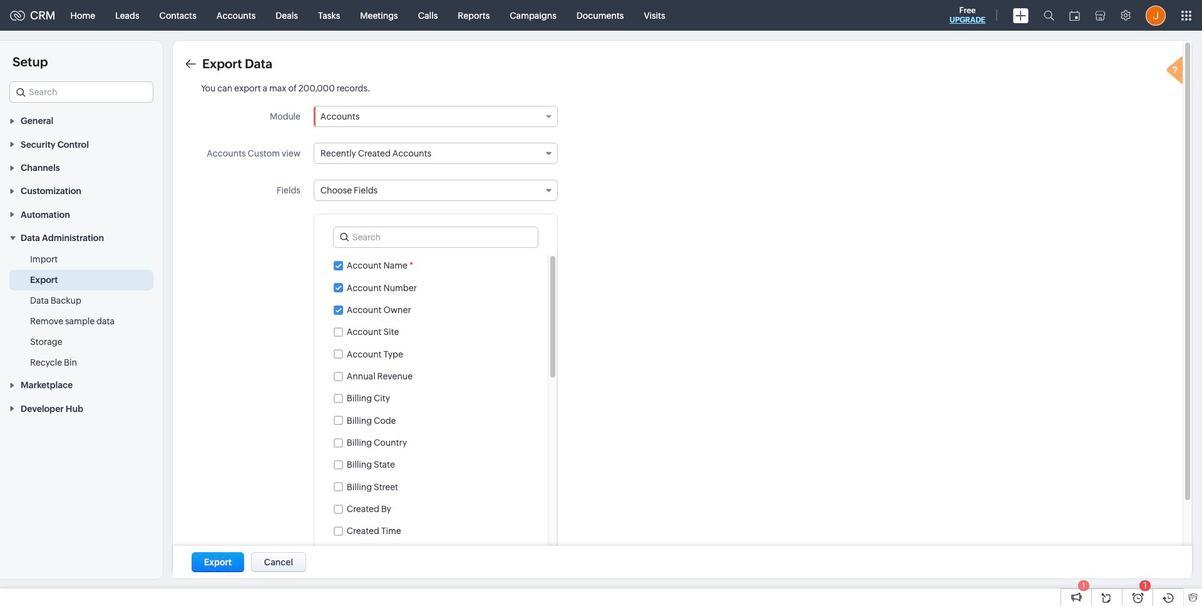 Task type: locate. For each thing, give the bounding box(es) containing it.
1 horizontal spatial search text field
[[334, 227, 538, 247]]

search image
[[1044, 10, 1055, 21]]

region
[[0, 249, 163, 373], [321, 254, 542, 606]]

profile element
[[1139, 0, 1174, 30]]

search element
[[1037, 0, 1062, 31]]

profile image
[[1146, 5, 1166, 25]]

help image
[[1164, 54, 1189, 89]]

0 vertical spatial search text field
[[10, 82, 153, 102]]

None field
[[9, 81, 153, 103], [314, 143, 558, 164], [314, 180, 558, 201], [9, 81, 153, 103], [314, 143, 558, 164], [314, 180, 558, 201]]

Search text field
[[10, 82, 153, 102], [334, 227, 538, 247]]

0 horizontal spatial search text field
[[10, 82, 153, 102]]



Task type: describe. For each thing, give the bounding box(es) containing it.
calendar image
[[1070, 10, 1080, 20]]

create menu element
[[1006, 0, 1037, 30]]

1 horizontal spatial region
[[321, 254, 542, 606]]

create menu image
[[1013, 8, 1029, 23]]

1 vertical spatial search text field
[[334, 227, 538, 247]]

logo image
[[10, 10, 25, 20]]

0 horizontal spatial region
[[0, 249, 163, 373]]



Task type: vqa. For each thing, say whether or not it's contained in the screenshot.
rightmost region
yes



